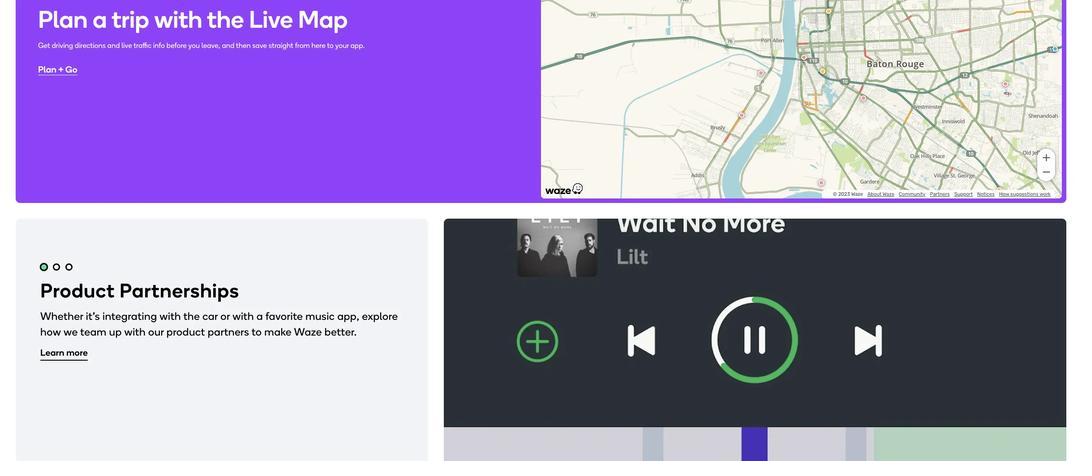Task type: locate. For each thing, give the bounding box(es) containing it.
directions
[[75, 41, 106, 50]]

your
[[335, 41, 349, 50]]

0 horizontal spatial a
[[93, 5, 107, 34]]

0 horizontal spatial the
[[183, 310, 200, 323]]

here
[[312, 41, 326, 50]]

our
[[148, 325, 164, 338]]

explore
[[362, 310, 398, 323]]

favorite
[[266, 310, 303, 323]]

a left "favorite" on the bottom left
[[257, 310, 263, 323]]

the for car
[[183, 310, 200, 323]]

it's
[[86, 310, 100, 323]]

waze
[[294, 325, 322, 338]]

plan for plan a trip with the live map
[[38, 5, 88, 34]]

product partnerships
[[40, 279, 240, 302]]

1 horizontal spatial and
[[222, 41, 235, 50]]

1 horizontal spatial to
[[327, 41, 334, 50]]

to left your
[[327, 41, 334, 50]]

1 vertical spatial plan
[[38, 64, 56, 75]]

and left live
[[107, 41, 120, 50]]

with up before
[[154, 5, 202, 34]]

info
[[153, 41, 165, 50]]

1 vertical spatial the
[[183, 310, 200, 323]]

and
[[107, 41, 120, 50], [222, 41, 235, 50]]

a
[[93, 5, 107, 34], [257, 310, 263, 323]]

driving
[[52, 41, 73, 50]]

how
[[40, 325, 61, 338]]

plan up driving
[[38, 5, 88, 34]]

0 horizontal spatial to
[[252, 325, 262, 338]]

1 vertical spatial to
[[252, 325, 262, 338]]

app.
[[351, 41, 365, 50]]

0 vertical spatial to
[[327, 41, 334, 50]]

plan left "+"
[[38, 64, 56, 75]]

then
[[236, 41, 251, 50]]

2 plan from the top
[[38, 64, 56, 75]]

1 horizontal spatial a
[[257, 310, 263, 323]]

the up product
[[183, 310, 200, 323]]

get driving directions and live traffic info before you leave, and then save straight from here to your app.
[[38, 41, 365, 50]]

leave,
[[202, 41, 220, 50]]

get
[[38, 41, 50, 50]]

and left then
[[222, 41, 235, 50]]

a up directions at the top left of the page
[[93, 5, 107, 34]]

image of music controls with a map in the background image
[[444, 219, 1067, 461]]

with right the or
[[233, 310, 254, 323]]

live
[[249, 5, 293, 34]]

0 vertical spatial plan
[[38, 5, 88, 34]]

plan a trip with the live map
[[38, 5, 348, 34]]

plan
[[38, 5, 88, 34], [38, 64, 56, 75]]

the
[[207, 5, 244, 34], [183, 310, 200, 323]]

1 vertical spatial a
[[257, 310, 263, 323]]

integrating
[[103, 310, 157, 323]]

plan + go
[[38, 64, 77, 75]]

we
[[64, 325, 78, 338]]

0 horizontal spatial and
[[107, 41, 120, 50]]

partners
[[208, 325, 249, 338]]

to left make
[[252, 325, 262, 338]]

the inside whether it's integrating with the car or with a favorite music app, explore how we team up with our product partners to make waze better.
[[183, 310, 200, 323]]

the up 'leave,'
[[207, 5, 244, 34]]

learn more link
[[40, 347, 88, 360]]

1 horizontal spatial the
[[207, 5, 244, 34]]

2 and from the left
[[222, 41, 235, 50]]

to
[[327, 41, 334, 50], [252, 325, 262, 338]]

0 vertical spatial the
[[207, 5, 244, 34]]

with
[[154, 5, 202, 34], [160, 310, 181, 323], [233, 310, 254, 323], [124, 325, 146, 338]]

from
[[295, 41, 310, 50]]

car
[[203, 310, 218, 323]]

1 plan from the top
[[38, 5, 88, 34]]



Task type: describe. For each thing, give the bounding box(es) containing it.
straight
[[269, 41, 294, 50]]

go
[[65, 64, 77, 75]]

learn
[[40, 347, 64, 358]]

map
[[298, 5, 348, 34]]

save
[[252, 41, 267, 50]]

with down integrating on the bottom left of page
[[124, 325, 146, 338]]

whether
[[40, 310, 83, 323]]

live
[[122, 41, 132, 50]]

up
[[109, 325, 122, 338]]

the for live
[[207, 5, 244, 34]]

make
[[265, 325, 292, 338]]

a inside whether it's integrating with the car or with a favorite music app, explore how we team up with our product partners to make waze better.
[[257, 310, 263, 323]]

app,
[[338, 310, 360, 323]]

more
[[66, 347, 88, 358]]

to inside whether it's integrating with the car or with a favorite music app, explore how we team up with our product partners to make waze better.
[[252, 325, 262, 338]]

you
[[188, 41, 200, 50]]

or
[[221, 310, 230, 323]]

whether it's integrating with the car or with a favorite music app, explore how we team up with our product partners to make waze better.
[[40, 310, 398, 338]]

+
[[58, 64, 64, 75]]

partnerships
[[120, 279, 240, 302]]

product
[[40, 279, 115, 302]]

music
[[306, 310, 335, 323]]

better.
[[325, 325, 357, 338]]

1 and from the left
[[107, 41, 120, 50]]

with up our
[[160, 310, 181, 323]]

trip
[[112, 5, 149, 34]]

0 vertical spatial a
[[93, 5, 107, 34]]

product
[[167, 325, 205, 338]]

before
[[167, 41, 187, 50]]

learn more
[[40, 347, 88, 358]]

plan for plan + go
[[38, 64, 56, 75]]

plan + go link
[[38, 64, 77, 75]]

traffic
[[134, 41, 152, 50]]

team
[[80, 325, 107, 338]]



Task type: vqa. For each thing, say whether or not it's contained in the screenshot.
bottom the Raleigh NC, USA
no



